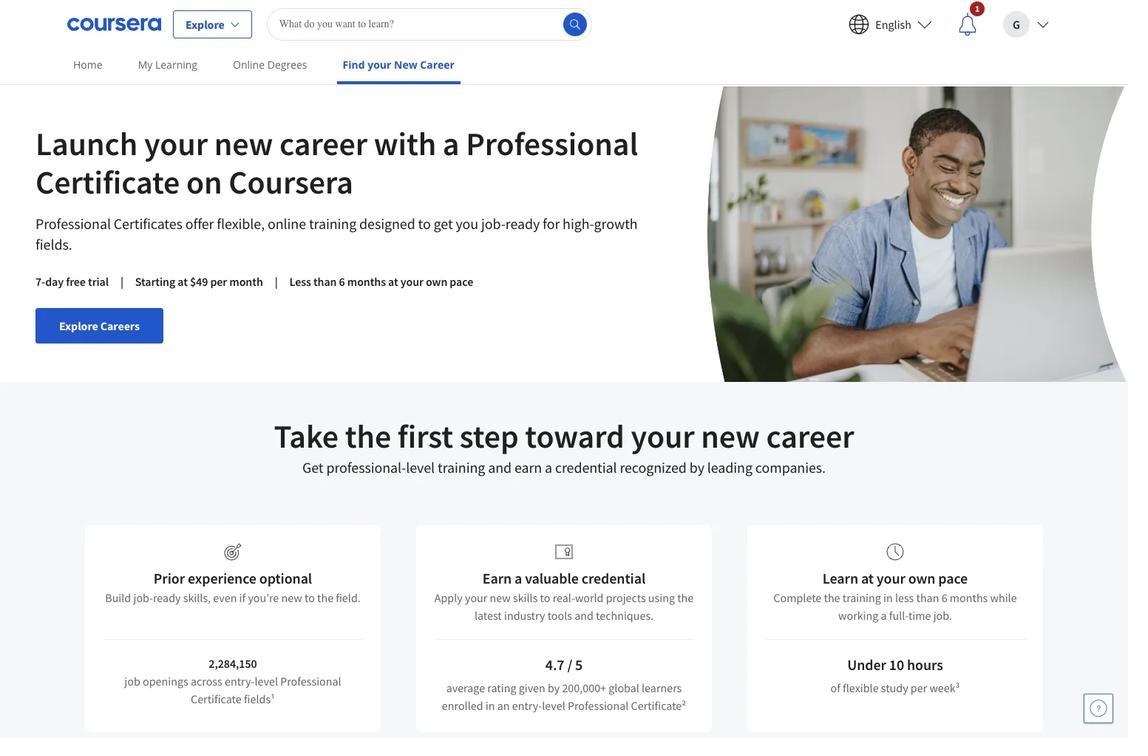 Task type: vqa. For each thing, say whether or not it's contained in the screenshot.
the 'available'
no



Task type: describe. For each thing, give the bounding box(es) containing it.
month | less
[[229, 274, 311, 289]]

a inside take the first step toward your new career get professional-level training and earn a credential recognized by leading companies.
[[545, 458, 552, 477]]

full-
[[889, 608, 909, 623]]

help center image
[[1090, 700, 1107, 718]]

my learning
[[138, 58, 197, 72]]

credential inside earn a valuable credential apply your new skills to real-world projects using the latest industry tools and techniques.
[[582, 569, 646, 588]]

certificate for 2,284,150
[[191, 692, 242, 707]]

certificates
[[114, 214, 182, 233]]

if
[[239, 591, 246, 605]]

enrolled
[[442, 699, 483, 713]]

fields.
[[35, 235, 72, 254]]

first
[[398, 416, 453, 457]]

using
[[648, 591, 675, 605]]

1 horizontal spatial at
[[388, 274, 398, 289]]

0 horizontal spatial own
[[426, 274, 447, 289]]

ready inside professional certificates offer flexible, online training designed to get you job-ready for high-growth fields.
[[506, 214, 540, 233]]

less
[[895, 591, 914, 605]]

professional certificates offer flexible, online training designed to get you job-ready for high-growth fields.
[[35, 214, 638, 254]]

hours
[[907, 656, 943, 674]]

a inside earn a valuable credential apply your new skills to real-world projects using the latest industry tools and techniques.
[[515, 569, 522, 588]]

launch your new career with a professional certificate on coursera
[[35, 123, 638, 203]]

coursera
[[229, 162, 353, 203]]

your inside earn a valuable credential apply your new skills to real-world projects using the latest industry tools and techniques.
[[465, 591, 487, 605]]

200,000+
[[562, 681, 606, 696]]

on
[[186, 162, 222, 203]]

own inside learn at your own pace complete the training in less than 6 months while working a full-time job.
[[908, 569, 935, 588]]

training inside learn at your own pace complete the training in less than 6 months while working a full-time job.
[[843, 591, 881, 605]]

flexible,
[[217, 214, 265, 233]]

home
[[73, 58, 103, 72]]

even
[[213, 591, 237, 605]]

the inside prior experience optional build job-ready skills, even if you're new to the field.
[[317, 591, 333, 605]]

an
[[497, 699, 510, 713]]

step
[[460, 416, 519, 457]]

a inside launch your new career with a professional certificate on coursera
[[443, 123, 459, 164]]

get
[[434, 214, 453, 233]]

4.7
[[545, 656, 564, 674]]

new inside earn a valuable credential apply your new skills to real-world projects using the latest industry tools and techniques.
[[490, 591, 511, 605]]

designed
[[359, 214, 415, 233]]

prior experience optional build job-ready skills, even if you're new to the field.
[[105, 569, 361, 605]]

complete
[[774, 591, 822, 605]]

degrees
[[267, 58, 307, 72]]

job.
[[933, 608, 952, 623]]

your inside take the first step toward your new career get professional-level training and earn a credential recognized by leading companies.
[[631, 416, 695, 457]]

week³
[[930, 681, 960, 696]]

real-
[[553, 591, 575, 605]]

high-
[[563, 214, 594, 233]]

4.7 / 5 average rating given by 200,000+ global learners enrolled in an entry-level professional certificate²
[[442, 656, 686, 713]]

professional inside 2,284,150 job openings across entry-level professional certificate fields¹
[[280, 674, 341, 689]]

online degrees
[[233, 58, 307, 72]]

offer
[[185, 214, 214, 233]]

experience
[[188, 569, 256, 588]]

to inside prior experience optional build job-ready skills, even if you're new to the field.
[[305, 591, 315, 605]]

level inside take the first step toward your new career get professional-level training and earn a credential recognized by leading companies.
[[406, 458, 435, 477]]

6 inside learn at your own pace complete the training in less than 6 months while working a full-time job.
[[942, 591, 947, 605]]

working
[[838, 608, 879, 623]]

by inside take the first step toward your new career get professional-level training and earn a credential recognized by leading companies.
[[690, 458, 704, 477]]

find
[[343, 58, 365, 72]]

7-
[[35, 274, 45, 289]]

home link
[[67, 48, 108, 81]]

and inside earn a valuable credential apply your new skills to real-world projects using the latest industry tools and techniques.
[[575, 608, 594, 623]]

optional
[[259, 569, 312, 588]]

explore for explore
[[186, 17, 225, 31]]

learn at your own pace complete the training in less than 6 months while working a full-time job.
[[774, 569, 1017, 623]]

take the first step toward your new career get professional-level training and earn a credential recognized by leading companies.
[[274, 416, 854, 477]]

g button
[[991, 0, 1061, 48]]

toward
[[525, 416, 625, 457]]

new inside prior experience optional build job-ready skills, even if you're new to the field.
[[281, 591, 302, 605]]

0 horizontal spatial than
[[313, 274, 337, 289]]

professional inside 4.7 / 5 average rating given by 200,000+ global learners enrolled in an entry-level professional certificate²
[[568, 699, 629, 713]]

certificate²
[[631, 699, 686, 713]]

/
[[567, 656, 572, 674]]

take
[[274, 416, 339, 457]]

apply
[[435, 591, 463, 605]]

new
[[394, 58, 417, 72]]

of
[[831, 681, 840, 696]]

valuable
[[525, 569, 579, 588]]

in inside learn at your own pace complete the training in less than 6 months while working a full-time job.
[[883, 591, 893, 605]]

explore careers
[[59, 319, 140, 333]]

career
[[420, 58, 455, 72]]

while
[[990, 591, 1017, 605]]

earn
[[483, 569, 512, 588]]

rating
[[487, 681, 516, 696]]

job- inside professional certificates offer flexible, online training designed to get you job-ready for high-growth fields.
[[481, 214, 506, 233]]

5
[[575, 656, 583, 674]]

to inside professional certificates offer flexible, online training designed to get you job-ready for high-growth fields.
[[418, 214, 431, 233]]

earn a valuable credential apply your new skills to real-world projects using the latest industry tools and techniques.
[[435, 569, 694, 623]]

level inside 4.7 / 5 average rating given by 200,000+ global learners enrolled in an entry-level professional certificate²
[[542, 699, 565, 713]]

global
[[609, 681, 639, 696]]

pace inside learn at your own pace complete the training in less than 6 months while working a full-time job.
[[938, 569, 968, 588]]

7-day free trial | starting at $49 per month | less than 6 months at your own pace
[[35, 274, 473, 289]]

per for free
[[210, 274, 227, 289]]

study
[[881, 681, 908, 696]]



Task type: locate. For each thing, give the bounding box(es) containing it.
What do you want to learn? text field
[[267, 8, 592, 40]]

0 horizontal spatial training
[[309, 214, 356, 233]]

career
[[279, 123, 367, 164], [766, 416, 854, 457]]

0 horizontal spatial entry-
[[225, 674, 255, 689]]

under 10 hours of flexible study per week³
[[831, 656, 960, 696]]

the down learn
[[824, 591, 840, 605]]

1 vertical spatial and
[[575, 608, 594, 623]]

1 vertical spatial certificate
[[191, 692, 242, 707]]

fields¹
[[244, 692, 275, 707]]

1 horizontal spatial job-
[[481, 214, 506, 233]]

online degrees link
[[227, 48, 313, 81]]

projects
[[606, 591, 646, 605]]

1 vertical spatial than
[[916, 591, 939, 605]]

1 vertical spatial level
[[255, 674, 278, 689]]

per for hours
[[911, 681, 927, 696]]

1 vertical spatial entry-
[[512, 699, 542, 713]]

the inside earn a valuable credential apply your new skills to real-world projects using the latest industry tools and techniques.
[[677, 591, 694, 605]]

your inside learn at your own pace complete the training in less than 6 months while working a full-time job.
[[877, 569, 905, 588]]

online
[[268, 214, 306, 233]]

entry-
[[225, 674, 255, 689], [512, 699, 542, 713]]

day
[[45, 274, 64, 289]]

1 vertical spatial ready
[[153, 591, 181, 605]]

find your new career link
[[337, 48, 461, 84]]

my
[[138, 58, 153, 72]]

career inside launch your new career with a professional certificate on coursera
[[279, 123, 367, 164]]

1 vertical spatial own
[[908, 569, 935, 588]]

level up fields¹
[[255, 674, 278, 689]]

months inside learn at your own pace complete the training in less than 6 months while working a full-time job.
[[950, 591, 988, 605]]

0 horizontal spatial certificate
[[35, 162, 180, 203]]

to down optional
[[305, 591, 315, 605]]

1 vertical spatial months
[[950, 591, 988, 605]]

training
[[309, 214, 356, 233], [438, 458, 485, 477], [843, 591, 881, 605]]

at
[[178, 274, 188, 289], [388, 274, 398, 289], [861, 569, 874, 588]]

1 vertical spatial per
[[911, 681, 927, 696]]

0 horizontal spatial to
[[305, 591, 315, 605]]

$49
[[190, 274, 208, 289]]

credential up projects
[[582, 569, 646, 588]]

0 horizontal spatial at
[[178, 274, 188, 289]]

g
[[1013, 17, 1020, 31]]

level down first
[[406, 458, 435, 477]]

new inside launch your new career with a professional certificate on coursera
[[214, 123, 273, 164]]

1 horizontal spatial 6
[[942, 591, 947, 605]]

certificate up certificates
[[35, 162, 180, 203]]

and left earn
[[488, 458, 512, 477]]

ready inside prior experience optional build job-ready skills, even if you're new to the field.
[[153, 591, 181, 605]]

with
[[374, 123, 436, 164]]

1 horizontal spatial and
[[575, 608, 594, 623]]

professional inside launch your new career with a professional certificate on coursera
[[466, 123, 638, 164]]

in inside 4.7 / 5 average rating given by 200,000+ global learners enrolled in an entry-level professional certificate²
[[486, 699, 495, 713]]

2 horizontal spatial at
[[861, 569, 874, 588]]

my learning link
[[132, 48, 203, 81]]

to
[[418, 214, 431, 233], [305, 591, 315, 605], [540, 591, 550, 605]]

months down professional certificates offer flexible, online training designed to get you job-ready for high-growth fields. in the top of the page
[[347, 274, 386, 289]]

1 horizontal spatial certificate
[[191, 692, 242, 707]]

0 horizontal spatial per
[[210, 274, 227, 289]]

ready left for
[[506, 214, 540, 233]]

new inside take the first step toward your new career get professional-level training and earn a credential recognized by leading companies.
[[701, 416, 760, 457]]

ready down "prior"
[[153, 591, 181, 605]]

1 horizontal spatial in
[[883, 591, 893, 605]]

0 vertical spatial than
[[313, 274, 337, 289]]

english button
[[837, 0, 944, 48]]

job
[[124, 674, 140, 689]]

launch
[[35, 123, 138, 164]]

0 vertical spatial ready
[[506, 214, 540, 233]]

trial | starting
[[88, 274, 175, 289]]

0 vertical spatial credential
[[555, 458, 617, 477]]

0 vertical spatial pace
[[450, 274, 473, 289]]

0 vertical spatial training
[[309, 214, 356, 233]]

1 horizontal spatial ready
[[506, 214, 540, 233]]

1 horizontal spatial to
[[418, 214, 431, 233]]

6 up job.
[[942, 591, 947, 605]]

leading
[[707, 458, 753, 477]]

at left $49
[[178, 274, 188, 289]]

0 vertical spatial career
[[279, 123, 367, 164]]

free
[[66, 274, 86, 289]]

under
[[847, 656, 886, 674]]

world
[[575, 591, 604, 605]]

0 vertical spatial 6
[[339, 274, 345, 289]]

per inside under 10 hours of flexible study per week³
[[911, 681, 927, 696]]

0 horizontal spatial career
[[279, 123, 367, 164]]

to left the get
[[418, 214, 431, 233]]

a right earn
[[545, 458, 552, 477]]

companies.
[[755, 458, 826, 477]]

0 vertical spatial in
[[883, 591, 893, 605]]

0 vertical spatial and
[[488, 458, 512, 477]]

at down designed
[[388, 274, 398, 289]]

a inside learn at your own pace complete the training in less than 6 months while working a full-time job.
[[881, 608, 887, 623]]

0 horizontal spatial job-
[[133, 591, 153, 605]]

than up time
[[916, 591, 939, 605]]

0 horizontal spatial months
[[347, 274, 386, 289]]

0 horizontal spatial 6
[[339, 274, 345, 289]]

0 vertical spatial certificate
[[35, 162, 180, 203]]

learn
[[823, 569, 858, 588]]

1 vertical spatial 6
[[942, 591, 947, 605]]

training right online in the left of the page
[[309, 214, 356, 233]]

at inside learn at your own pace complete the training in less than 6 months while working a full-time job.
[[861, 569, 874, 588]]

training up working
[[843, 591, 881, 605]]

1 vertical spatial by
[[548, 681, 560, 696]]

1 horizontal spatial by
[[690, 458, 704, 477]]

0 vertical spatial job-
[[481, 214, 506, 233]]

online
[[233, 58, 265, 72]]

0 horizontal spatial ready
[[153, 591, 181, 605]]

credential
[[555, 458, 617, 477], [582, 569, 646, 588]]

new
[[214, 123, 273, 164], [701, 416, 760, 457], [281, 591, 302, 605], [490, 591, 511, 605]]

1 horizontal spatial pace
[[938, 569, 968, 588]]

by
[[690, 458, 704, 477], [548, 681, 560, 696]]

the inside take the first step toward your new career get professional-level training and earn a credential recognized by leading companies.
[[345, 416, 391, 457]]

in left an
[[486, 699, 495, 713]]

you
[[456, 214, 478, 233]]

a left full-
[[881, 608, 887, 623]]

entry- down 2,284,150
[[225, 674, 255, 689]]

and down world
[[575, 608, 594, 623]]

0 vertical spatial explore
[[186, 17, 225, 31]]

certificate down across
[[191, 692, 242, 707]]

field.
[[336, 591, 361, 605]]

1
[[975, 3, 980, 14]]

level inside 2,284,150 job openings across entry-level professional certificate fields¹
[[255, 674, 278, 689]]

0 horizontal spatial explore
[[59, 319, 98, 333]]

2 vertical spatial level
[[542, 699, 565, 713]]

0 vertical spatial per
[[210, 274, 227, 289]]

0 horizontal spatial by
[[548, 681, 560, 696]]

explore careers link
[[35, 308, 163, 344]]

pace up job.
[[938, 569, 968, 588]]

job- right build
[[133, 591, 153, 605]]

skills,
[[183, 591, 211, 605]]

1 horizontal spatial level
[[406, 458, 435, 477]]

ready
[[506, 214, 540, 233], [153, 591, 181, 605]]

2 horizontal spatial level
[[542, 699, 565, 713]]

2 horizontal spatial training
[[843, 591, 881, 605]]

across
[[191, 674, 222, 689]]

0 vertical spatial entry-
[[225, 674, 255, 689]]

certificate
[[35, 162, 180, 203], [191, 692, 242, 707]]

1 horizontal spatial explore
[[186, 17, 225, 31]]

openings
[[143, 674, 188, 689]]

pace down 'you'
[[450, 274, 473, 289]]

training inside take the first step toward your new career get professional-level training and earn a credential recognized by leading companies.
[[438, 458, 485, 477]]

your
[[368, 58, 391, 72], [144, 123, 208, 164], [401, 274, 423, 289], [631, 416, 695, 457], [877, 569, 905, 588], [465, 591, 487, 605]]

1 vertical spatial credential
[[582, 569, 646, 588]]

1 vertical spatial in
[[486, 699, 495, 713]]

your inside launch your new career with a professional certificate on coursera
[[144, 123, 208, 164]]

entry- inside 4.7 / 5 average rating given by 200,000+ global learners enrolled in an entry-level professional certificate²
[[512, 699, 542, 713]]

to inside earn a valuable credential apply your new skills to real-world projects using the latest industry tools and techniques.
[[540, 591, 550, 605]]

the up professional- on the bottom of the page
[[345, 416, 391, 457]]

english
[[876, 17, 912, 31]]

credential inside take the first step toward your new career get professional-level training and earn a credential recognized by leading companies.
[[555, 458, 617, 477]]

1 horizontal spatial months
[[950, 591, 988, 605]]

certificate inside 2,284,150 job openings across entry-level professional certificate fields¹
[[191, 692, 242, 707]]

in left less
[[883, 591, 893, 605]]

1 horizontal spatial per
[[911, 681, 927, 696]]

prior
[[154, 569, 185, 588]]

entry- inside 2,284,150 job openings across entry-level professional certificate fields¹
[[225, 674, 255, 689]]

6 down professional certificates offer flexible, online training designed to get you job-ready for high-growth fields. in the top of the page
[[339, 274, 345, 289]]

careers
[[100, 319, 140, 333]]

earn
[[514, 458, 542, 477]]

0 vertical spatial own
[[426, 274, 447, 289]]

1 horizontal spatial entry-
[[512, 699, 542, 713]]

1 vertical spatial job-
[[133, 591, 153, 605]]

career inside take the first step toward your new career get professional-level training and earn a credential recognized by leading companies.
[[766, 416, 854, 457]]

own down the get
[[426, 274, 447, 289]]

at right learn
[[861, 569, 874, 588]]

explore inside dropdown button
[[186, 17, 225, 31]]

a right the with
[[443, 123, 459, 164]]

professional
[[466, 123, 638, 164], [35, 214, 111, 233], [280, 674, 341, 689], [568, 699, 629, 713]]

explore up learning
[[186, 17, 225, 31]]

own up less
[[908, 569, 935, 588]]

by left leading
[[690, 458, 704, 477]]

professional-
[[326, 458, 406, 477]]

growth
[[594, 214, 638, 233]]

by inside 4.7 / 5 average rating given by 200,000+ global learners enrolled in an entry-level professional certificate²
[[548, 681, 560, 696]]

1 horizontal spatial than
[[916, 591, 939, 605]]

certificate for launch
[[35, 162, 180, 203]]

given
[[519, 681, 545, 696]]

the right using
[[677, 591, 694, 605]]

0 vertical spatial by
[[690, 458, 704, 477]]

in
[[883, 591, 893, 605], [486, 699, 495, 713]]

professional inside professional certificates offer flexible, online training designed to get you job-ready for high-growth fields.
[[35, 214, 111, 233]]

per right $49
[[210, 274, 227, 289]]

0 horizontal spatial level
[[255, 674, 278, 689]]

learners
[[642, 681, 682, 696]]

2,284,150 job openings across entry-level professional certificate fields¹
[[124, 656, 341, 707]]

explore
[[186, 17, 225, 31], [59, 319, 98, 333]]

1 horizontal spatial own
[[908, 569, 935, 588]]

months
[[347, 274, 386, 289], [950, 591, 988, 605]]

1 vertical spatial pace
[[938, 569, 968, 588]]

credential down toward
[[555, 458, 617, 477]]

certificate inside launch your new career with a professional certificate on coursera
[[35, 162, 180, 203]]

than inside learn at your own pace complete the training in less than 6 months while working a full-time job.
[[916, 591, 939, 605]]

and inside take the first step toward your new career get professional-level training and earn a credential recognized by leading companies.
[[488, 458, 512, 477]]

pace
[[450, 274, 473, 289], [938, 569, 968, 588]]

job- inside prior experience optional build job-ready skills, even if you're new to the field.
[[133, 591, 153, 605]]

techniques.
[[596, 608, 654, 623]]

industry
[[504, 608, 545, 623]]

1 vertical spatial career
[[766, 416, 854, 457]]

level down given
[[542, 699, 565, 713]]

job- right 'you'
[[481, 214, 506, 233]]

find your new career
[[343, 58, 455, 72]]

0 horizontal spatial pace
[[450, 274, 473, 289]]

get
[[302, 458, 323, 477]]

explore for explore careers
[[59, 319, 98, 333]]

1 vertical spatial explore
[[59, 319, 98, 333]]

learning
[[155, 58, 197, 72]]

to left real-
[[540, 591, 550, 605]]

the inside learn at your own pace complete the training in less than 6 months while working a full-time job.
[[824, 591, 840, 605]]

2,284,150
[[209, 656, 257, 671]]

10
[[889, 656, 904, 674]]

0 vertical spatial level
[[406, 458, 435, 477]]

None search field
[[267, 8, 592, 40]]

2 vertical spatial training
[[843, 591, 881, 605]]

months up job.
[[950, 591, 988, 605]]

1 horizontal spatial training
[[438, 458, 485, 477]]

than down professional certificates offer flexible, online training designed to get you job-ready for high-growth fields. in the top of the page
[[313, 274, 337, 289]]

coursera image
[[67, 12, 161, 36]]

per down hours
[[911, 681, 927, 696]]

0 vertical spatial months
[[347, 274, 386, 289]]

for
[[543, 214, 560, 233]]

0 horizontal spatial in
[[486, 699, 495, 713]]

0 horizontal spatial and
[[488, 458, 512, 477]]

1 button
[[944, 0, 991, 48]]

training inside professional certificates offer flexible, online training designed to get you job-ready for high-growth fields.
[[309, 214, 356, 233]]

skills
[[513, 591, 538, 605]]

build
[[105, 591, 131, 605]]

explore button
[[173, 10, 252, 38]]

training down step
[[438, 458, 485, 477]]

a up skills
[[515, 569, 522, 588]]

entry- down given
[[512, 699, 542, 713]]

the left 'field.'
[[317, 591, 333, 605]]

by right given
[[548, 681, 560, 696]]

explore left careers at the left of page
[[59, 319, 98, 333]]

2 horizontal spatial to
[[540, 591, 550, 605]]

1 vertical spatial training
[[438, 458, 485, 477]]

1 horizontal spatial career
[[766, 416, 854, 457]]



